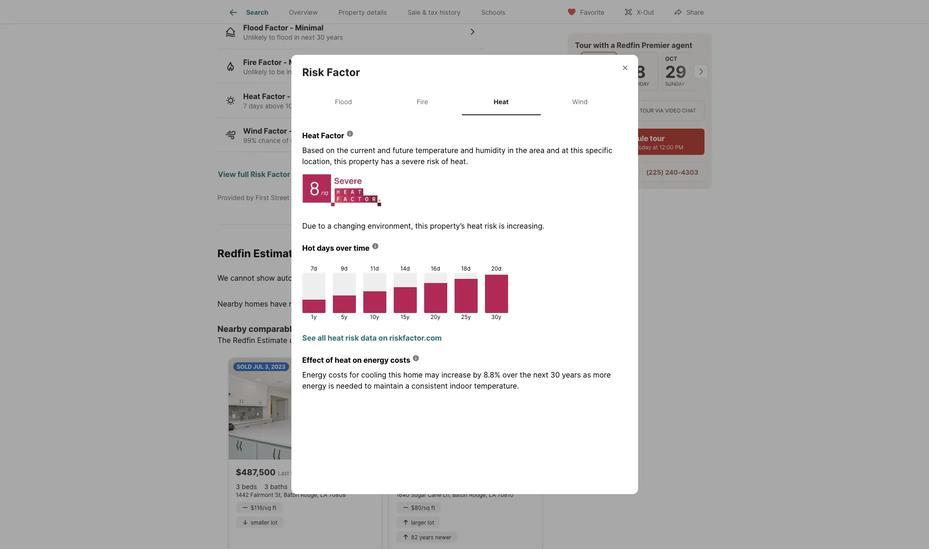 Task type: locate. For each thing, give the bounding box(es) containing it.
1 horizontal spatial baton
[[452, 492, 468, 498]]

tour left via
[[639, 108, 654, 114]]

oct down agent
[[665, 55, 677, 62]]

la left 70808
[[320, 492, 327, 498]]

overview tab
[[279, 1, 328, 24]]

unlikely inside fire factor - minimal unlikely to be in a wildfire in next 30 years
[[243, 68, 267, 76]]

larger lot
[[411, 519, 434, 526]]

tab list
[[217, 0, 523, 24], [302, 89, 627, 115]]

redfin up cannot
[[217, 247, 251, 260]]

rouge, left 70810
[[469, 492, 487, 498]]

factor for flood factor - minimal unlikely to flood in next 30 years
[[265, 23, 288, 32]]

on down nearby
[[353, 355, 362, 365]]

1 horizontal spatial tour
[[639, 108, 654, 114]]

1 vertical spatial by
[[473, 370, 481, 379]]

wind for wind factor - extreme 99% chance of strong winds in next 30 years
[[243, 126, 262, 136]]

lot for smaller lot
[[271, 519, 278, 526]]

1 ft from the left
[[273, 504, 277, 511]]

1 horizontal spatial sold
[[397, 363, 412, 370]]

for inside risk factor dialog
[[349, 370, 359, 379]]

a right has
[[395, 157, 400, 166]]

0 vertical spatial for
[[302, 247, 316, 260]]

unlikely down search
[[243, 33, 267, 41]]

risk factor
[[302, 66, 360, 79]]

baths
[[270, 483, 287, 491]]

factor up flood
[[265, 23, 288, 32]]

1 nearby from the top
[[217, 299, 243, 309]]

0 horizontal spatial 2023
[[271, 363, 286, 370]]

nearby down we
[[217, 299, 243, 309]]

2 horizontal spatial heat
[[494, 98, 509, 106]]

flood
[[243, 23, 263, 32], [335, 98, 352, 106]]

risk down the temperature on the top left of page
[[427, 157, 439, 166]]

at
[[653, 144, 658, 151], [562, 146, 569, 155]]

is inside % over the next 30 years as more energy is needed to maintain a consistent indoor temperature.
[[328, 381, 334, 390]]

1 horizontal spatial over
[[502, 370, 518, 379]]

0 vertical spatial fire
[[243, 58, 257, 67]]

homes
[[245, 299, 268, 309], [299, 324, 326, 334]]

next image
[[693, 64, 708, 79]]

sold left the feb
[[397, 363, 412, 370]]

ft down cane on the bottom
[[431, 504, 435, 511]]

30y
[[491, 313, 501, 320]]

factor inside flood factor - minimal unlikely to flood in next 30 years
[[265, 23, 288, 32]]

flood inside tab
[[335, 98, 352, 106]]

a
[[610, 41, 615, 50], [294, 68, 297, 76], [395, 157, 400, 166], [327, 221, 331, 230], [405, 381, 409, 390]]

flood left 20 at top left
[[335, 98, 352, 106]]

0 vertical spatial redfin
[[616, 41, 640, 50]]

next
[[596, 144, 608, 151]]

years up risk factor element
[[326, 33, 343, 41]]

- up strong
[[289, 126, 292, 136]]

- up flood
[[290, 23, 293, 32]]

unlikely left be
[[243, 68, 267, 76]]

lot right smaller
[[271, 519, 278, 526]]

at down tour
[[653, 144, 658, 151]]

homes left have
[[245, 299, 268, 309]]

1 2023 from the left
[[271, 363, 286, 370]]

1 vertical spatial energy
[[302, 381, 326, 390]]

2 oct from the left
[[624, 55, 636, 62]]

baton right the ln,
[[452, 492, 468, 498]]

tour inside list box
[[639, 108, 654, 114]]

of down the temperature on the top left of page
[[441, 157, 448, 166]]

recently
[[289, 299, 317, 309]]

2 horizontal spatial of
[[441, 157, 448, 166]]

1 vertical spatial fire
[[417, 98, 428, 106]]

today
[[635, 144, 651, 151]]

5y
[[341, 313, 347, 320]]

oct inside button
[[584, 55, 596, 62]]

homes up 6
[[299, 324, 326, 334]]

fire inside tab
[[417, 98, 428, 106]]

1 horizontal spatial between
[[411, 336, 442, 345]]

1 vertical spatial tab list
[[302, 89, 627, 115]]

2 lot from the left
[[428, 519, 434, 526]]

risk factor dialog
[[291, 55, 638, 494]]

1 horizontal spatial is
[[499, 221, 505, 230]]

out
[[643, 8, 654, 16]]

heat factor
[[302, 131, 344, 140]]

- inside fire factor - minimal unlikely to be in a wildfire in next 30 years
[[283, 58, 287, 67]]

1640 sugar cane ln, baton rouge, la 70810
[[396, 492, 514, 498]]

by
[[246, 194, 254, 202], [473, 370, 481, 379]]

minimal
[[295, 23, 323, 32], [289, 58, 317, 67]]

over right %
[[502, 370, 518, 379]]

fire for fire
[[417, 98, 428, 106]]

current
[[350, 146, 375, 155]]

years
[[326, 33, 343, 41], [355, 68, 372, 76], [404, 102, 421, 110], [364, 136, 380, 144], [562, 370, 581, 379], [419, 534, 434, 541]]

oct inside oct 28 saturday
[[624, 55, 636, 62]]

minimal inside flood factor - minimal unlikely to flood in next 30 years
[[295, 23, 323, 32]]

factor inside wind factor - extreme 99% chance of strong winds in next 30 years
[[264, 126, 287, 136]]

of right effect
[[326, 355, 333, 365]]

see all heat risk data on riskfactor.com link
[[302, 329, 627, 343]]

heat down nearby
[[335, 355, 351, 365]]

minimal inside fire factor - minimal unlikely to be in a wildfire in next 30 years
[[289, 58, 317, 67]]

to
[[269, 33, 275, 41], [269, 68, 275, 76], [318, 221, 325, 230], [469, 336, 476, 345], [365, 381, 372, 390]]

3 up 1442
[[236, 483, 240, 491]]

is left needed
[[328, 381, 334, 390]]

homes inside nearby comparable homes the redfin estimate uses 6 recent nearby sales, priced between $300k to $699k.
[[299, 324, 326, 334]]

factor for heat factor
[[321, 131, 344, 140]]

over inside % over the next 30 years as more energy is needed to maintain a consistent indoor temperature.
[[502, 370, 518, 379]]

wind down oct button
[[572, 98, 588, 106]]

0 vertical spatial heat
[[467, 221, 483, 230]]

factor for risk factor
[[327, 66, 360, 79]]

tour for tour via video chat
[[639, 108, 654, 114]]

1 horizontal spatial at
[[653, 144, 658, 151]]

0 horizontal spatial baton
[[284, 492, 299, 498]]

0 vertical spatial is
[[499, 221, 505, 230]]

wildfire
[[299, 68, 321, 76]]

0 vertical spatial tour
[[575, 41, 591, 50]]

oct 28 saturday
[[624, 55, 649, 87]]

flood
[[277, 33, 292, 41]]

0 horizontal spatial tour
[[575, 41, 591, 50]]

estimate
[[253, 247, 299, 260], [257, 336, 287, 345]]

in right flood
[[294, 33, 300, 41]]

chat
[[682, 108, 696, 114]]

years up 20 at top left
[[355, 68, 372, 76]]

3 oct from the left
[[665, 55, 677, 62]]

nearby up 'the'
[[217, 324, 247, 334]]

0 vertical spatial over
[[336, 243, 352, 252]]

0 vertical spatial energy
[[363, 355, 389, 365]]

2023 for $487,500
[[271, 363, 286, 370]]

a down home
[[405, 381, 409, 390]]

wind inside wind factor - extreme 99% chance of strong winds in next 30 years
[[243, 126, 262, 136]]

2023 right 8,
[[431, 363, 446, 370]]

1 oct from the left
[[584, 55, 596, 62]]

30 up flood tab
[[345, 68, 353, 76]]

0 horizontal spatial for
[[302, 247, 316, 260]]

0 horizontal spatial at
[[562, 146, 569, 155]]

specific
[[585, 146, 612, 155]]

1 unlikely from the top
[[243, 33, 267, 41]]

0 horizontal spatial risk
[[345, 333, 359, 342]]

smaller
[[251, 519, 269, 526]]

1 vertical spatial wind
[[243, 126, 262, 136]]

$300k
[[444, 336, 467, 345]]

factor inside fire factor - minimal unlikely to be in a wildfire in next 30 years
[[258, 58, 282, 67]]

1 vertical spatial estimate
[[257, 336, 287, 345]]

11d
[[370, 265, 379, 272]]

has
[[381, 157, 393, 166]]

flood inside flood factor - minimal unlikely to flood in next 30 years
[[243, 23, 263, 32]]

factor up above
[[262, 92, 285, 101]]

in right be
[[286, 68, 292, 76]]

0 horizontal spatial ft
[[273, 504, 277, 511]]

1 horizontal spatial ft
[[431, 504, 435, 511]]

82 years newer
[[411, 534, 451, 541]]

this inside heat factor - severe 7 days above 108° expected this year, 20 days in 30 years
[[332, 102, 343, 110]]

fire inside fire factor - minimal unlikely to be in a wildfire in next 30 years
[[243, 58, 257, 67]]

108°
[[285, 102, 299, 110]]

share
[[686, 8, 704, 16]]

30 up current
[[354, 136, 362, 144]]

1 vertical spatial is
[[328, 381, 334, 390]]

0 horizontal spatial risk
[[250, 170, 266, 179]]

3 for 3 baths
[[264, 483, 268, 491]]

tab list containing flood
[[302, 89, 627, 115]]

$116/sq ft
[[251, 504, 277, 511]]

risk right full
[[250, 170, 266, 179]]

1 vertical spatial tour
[[639, 108, 654, 114]]

heat for heat
[[494, 98, 509, 106]]

option
[[575, 101, 633, 121]]

favorite
[[580, 8, 604, 16]]

sale & tax history
[[408, 8, 461, 16]]

risk up severe
[[302, 66, 324, 79]]

this up maintain
[[388, 370, 401, 379]]

a right be
[[294, 68, 297, 76]]

next
[[301, 33, 315, 41], [330, 68, 343, 76], [339, 136, 352, 144], [533, 370, 548, 379]]

1 horizontal spatial fire
[[417, 98, 428, 106]]

between down 20y
[[411, 336, 442, 345]]

over left time
[[336, 243, 352, 252]]

riskfactor.com
[[389, 333, 442, 342]]

baton
[[284, 492, 299, 498], [452, 492, 468, 498]]

0 vertical spatial flood
[[243, 23, 263, 32]]

1 vertical spatial unlikely
[[243, 68, 267, 76]]

next right %
[[533, 370, 548, 379]]

2 vertical spatial redfin
[[233, 336, 255, 345]]

search
[[246, 8, 268, 16]]

1 horizontal spatial risk
[[302, 66, 324, 79]]

over
[[336, 243, 352, 252], [502, 370, 518, 379]]

25y
[[461, 313, 471, 320]]

hot
[[302, 243, 315, 252]]

wind inside 'tab'
[[572, 98, 588, 106]]

30 right 20 at top left
[[394, 102, 402, 110]]

3 for 3 beds
[[236, 483, 240, 491]]

0 vertical spatial estimate
[[253, 247, 299, 260]]

factor up chance
[[264, 126, 287, 136]]

- up be
[[283, 58, 287, 67]]

1 horizontal spatial lot
[[428, 519, 434, 526]]

heat inside heat factor - severe 7 days above 108° expected this year, 20 days in 30 years
[[243, 92, 260, 101]]

factor inside button
[[267, 170, 290, 179]]

1 rouge, from the left
[[301, 492, 319, 498]]

risk left increasing.
[[485, 221, 497, 230]]

minimal up wildfire
[[289, 58, 317, 67]]

see all heat risk data on riskfactor.com
[[302, 333, 442, 342]]

1 vertical spatial flood
[[335, 98, 352, 106]]

and right $299,900
[[411, 299, 424, 309]]

minimal down overview
[[295, 23, 323, 32]]

consistent
[[412, 381, 448, 390]]

heat inside tab
[[494, 98, 509, 106]]

0 horizontal spatial wind
[[243, 126, 262, 136]]

unlikely inside flood factor - minimal unlikely to flood in next 30 years
[[243, 33, 267, 41]]

16d
[[431, 265, 440, 272]]

20d
[[491, 265, 501, 272]]

0 vertical spatial unlikely
[[243, 33, 267, 41]]

- inside wind factor - extreme 99% chance of strong winds in next 30 years
[[289, 126, 292, 136]]

0 horizontal spatial heat
[[243, 92, 260, 101]]

area
[[529, 146, 545, 155]]

unlikely for flood
[[243, 33, 267, 41]]

as
[[583, 370, 591, 379]]

0 horizontal spatial energy
[[302, 381, 326, 390]]

0 vertical spatial on
[[326, 146, 335, 155]]

feb
[[414, 363, 424, 370]]

1 horizontal spatial 2023
[[431, 363, 446, 370]]

schools tab
[[471, 1, 516, 24]]

0 vertical spatial between
[[340, 299, 371, 309]]

1 lot from the left
[[271, 519, 278, 526]]

is for risk
[[499, 221, 505, 230]]

3
[[236, 483, 240, 491], [264, 483, 268, 491]]

redfin right 'the'
[[233, 336, 255, 345]]

this right location,
[[334, 157, 347, 166]]

1 3 from the left
[[236, 483, 240, 491]]

by left first
[[246, 194, 254, 202]]

1 vertical spatial between
[[411, 336, 442, 345]]

7
[[243, 102, 247, 110]]

years up current
[[364, 136, 380, 144]]

oct down tour with a redfin premier agent
[[624, 55, 636, 62]]

search link
[[228, 7, 268, 18]]

1 vertical spatial homes
[[299, 324, 326, 334]]

to down cooling
[[365, 381, 372, 390]]

0 vertical spatial risk
[[427, 157, 439, 166]]

to right '$300k'
[[469, 336, 476, 345]]

risk
[[427, 157, 439, 166], [485, 221, 497, 230], [345, 333, 359, 342]]

to left be
[[269, 68, 275, 76]]

1 vertical spatial of
[[441, 157, 448, 166]]

in right 20 at top left
[[387, 102, 392, 110]]

flood down search
[[243, 23, 263, 32]]

factor up be
[[258, 58, 282, 67]]

1 vertical spatial costs
[[329, 370, 347, 379]]

- inside heat factor - severe 7 days above 108° expected this year, 20 days in 30 years
[[287, 92, 290, 101]]

this left property's
[[415, 221, 428, 230]]

2 nearby from the top
[[217, 324, 247, 334]]

flood for flood factor - minimal unlikely to flood in next 30 years
[[243, 23, 263, 32]]

cane
[[428, 492, 441, 498]]

1 horizontal spatial for
[[349, 370, 359, 379]]

1 horizontal spatial oct
[[624, 55, 636, 62]]

1 horizontal spatial heat
[[302, 131, 319, 140]]

30 left as
[[551, 370, 560, 379]]

2 horizontal spatial risk
[[485, 221, 497, 230]]

days right 7
[[249, 102, 263, 110]]

0 vertical spatial costs
[[390, 355, 410, 365]]

in right humidity
[[508, 146, 514, 155]]

0 vertical spatial risk
[[302, 66, 324, 79]]

2 unlikely from the top
[[243, 68, 267, 76]]

x-
[[637, 8, 643, 16]]

0 vertical spatial homes
[[245, 299, 268, 309]]

saturday
[[624, 81, 649, 87]]

30 down the overview tab
[[316, 33, 325, 41]]

sale & tax history tab
[[397, 1, 471, 24]]

2 ft from the left
[[431, 504, 435, 511]]

240-
[[665, 168, 681, 176]]

extreme
[[294, 126, 324, 136]]

the left area
[[516, 146, 527, 155]]

of left strong
[[282, 136, 289, 144]]

nearby
[[217, 299, 243, 309], [217, 324, 247, 334]]

factor up street
[[267, 170, 290, 179]]

ft for $116/sq ft
[[273, 504, 277, 511]]

la left 70810
[[489, 492, 496, 498]]

heat right property's
[[467, 221, 483, 230]]

3 up fairmont
[[264, 483, 268, 491]]

1 horizontal spatial homes
[[299, 324, 326, 334]]

a right with
[[610, 41, 615, 50]]

0 vertical spatial by
[[246, 194, 254, 202]]

next up current
[[339, 136, 352, 144]]

(225) 240-4303 link
[[646, 168, 698, 176]]

oct inside "oct 29 sunday"
[[665, 55, 677, 62]]

for down the 14d
[[396, 274, 406, 283]]

in right the winds
[[331, 136, 337, 144]]

- inside flood factor - minimal unlikely to flood in next 30 years
[[290, 23, 293, 32]]

30 inside wind factor - extreme 99% chance of strong winds in next 30 years
[[354, 136, 362, 144]]

next right flood
[[301, 33, 315, 41]]

15y
[[401, 313, 410, 320]]

1 vertical spatial redfin
[[217, 247, 251, 260]]

the right %
[[520, 370, 531, 379]]

(225) 240-4303
[[646, 168, 698, 176]]

severe
[[402, 157, 425, 166]]

0 vertical spatial nearby
[[217, 299, 243, 309]]

1 vertical spatial risk
[[250, 170, 266, 179]]

baton right st, at bottom
[[284, 492, 299, 498]]

None button
[[621, 52, 658, 91], [662, 52, 699, 91], [621, 52, 658, 91], [662, 52, 699, 91]]

years inside flood factor - minimal unlikely to flood in next 30 years
[[326, 33, 343, 41]]

risk
[[302, 66, 324, 79], [250, 170, 266, 179]]

maintain
[[374, 381, 403, 390]]

0 horizontal spatial oct
[[584, 55, 596, 62]]

2 2023 from the left
[[431, 363, 446, 370]]

0 horizontal spatial is
[[328, 381, 334, 390]]

estimates
[[360, 274, 394, 283]]

price
[[302, 470, 315, 477]]

wind
[[572, 98, 588, 106], [243, 126, 262, 136]]

0 horizontal spatial sold
[[237, 363, 252, 370]]

1 vertical spatial risk
[[485, 221, 497, 230]]

above
[[265, 102, 284, 110]]

the inside % over the next 30 years as more energy is needed to maintain a consistent indoor temperature.
[[520, 370, 531, 379]]

0 horizontal spatial lot
[[271, 519, 278, 526]]

1 vertical spatial on
[[378, 333, 388, 342]]

1 horizontal spatial wind
[[572, 98, 588, 106]]

- up 108°
[[287, 92, 290, 101]]

costs up energy costs for cooling this home may increase by 8.8
[[390, 355, 410, 365]]

energy down energy
[[302, 381, 326, 390]]

view full risk factor report
[[218, 170, 314, 179]]

fire tab
[[383, 90, 462, 113]]

factor for wind factor - extreme 99% chance of strong winds in next 30 years
[[264, 126, 287, 136]]

1 horizontal spatial 3
[[264, 483, 268, 491]]

1 vertical spatial over
[[502, 370, 518, 379]]

redfin right with
[[616, 41, 640, 50]]

0 horizontal spatial 3
[[236, 483, 240, 491]]

0 horizontal spatial by
[[246, 194, 254, 202]]

view full risk factor report button
[[217, 163, 315, 186]]

factor inside heat factor - severe 7 days above 108° expected this year, 20 days in 30 years
[[262, 92, 285, 101]]

1 sold from the left
[[237, 363, 252, 370]]

1 horizontal spatial la
[[489, 492, 496, 498]]

% over the next 30 years as more energy is needed to maintain a consistent indoor temperature.
[[302, 370, 611, 390]]

0 vertical spatial wind
[[572, 98, 588, 106]]

1 vertical spatial nearby
[[217, 324, 247, 334]]

years inside % over the next 30 years as more energy is needed to maintain a consistent indoor temperature.
[[562, 370, 581, 379]]

1 horizontal spatial rouge,
[[469, 492, 487, 498]]

on right data
[[378, 333, 388, 342]]

1 horizontal spatial costs
[[390, 355, 410, 365]]

nearby inside nearby comparable homes the redfin estimate uses 6 recent nearby sales, priced between $300k to $699k.
[[217, 324, 247, 334]]

rouge,
[[301, 492, 319, 498], [469, 492, 487, 498]]

99%
[[243, 136, 257, 144]]

- for fire
[[283, 58, 287, 67]]

0 horizontal spatial la
[[320, 492, 327, 498]]

0 horizontal spatial of
[[282, 136, 289, 144]]

this left year,
[[332, 102, 343, 110]]

0 vertical spatial of
[[282, 136, 289, 144]]

sold for 1640 sugar cane ln, baton rouge, la 70810
[[397, 363, 412, 370]]

heat right all
[[328, 333, 344, 342]]

heat factor score logo image
[[302, 167, 381, 206]]

30 inside flood factor - minimal unlikely to flood in next 30 years
[[316, 33, 325, 41]]

0 horizontal spatial homes
[[245, 299, 268, 309]]

days right hot
[[317, 243, 334, 252]]

10y
[[370, 313, 379, 320]]

0 vertical spatial tab list
[[217, 0, 523, 24]]

for up 7d
[[302, 247, 316, 260]]

tour left with
[[575, 41, 591, 50]]

at inside schedule tour next available: today at 12:00 pm
[[653, 144, 658, 151]]

2 sold from the left
[[397, 363, 412, 370]]

overview
[[289, 8, 318, 16]]

- for heat
[[287, 92, 290, 101]]

1 vertical spatial for
[[396, 274, 406, 283]]

1 horizontal spatial by
[[473, 370, 481, 379]]

2 vertical spatial of
[[326, 355, 333, 365]]

and right area
[[547, 146, 560, 155]]

0 vertical spatial minimal
[[295, 23, 323, 32]]

tour
[[650, 134, 664, 143]]

based
[[302, 146, 324, 155]]

next inside flood factor - minimal unlikely to flood in next 30 years
[[301, 33, 315, 41]]

to right due
[[318, 221, 325, 230]]

in inside heat factor - severe 7 days above 108° expected this year, 20 days in 30 years
[[387, 102, 392, 110]]

2 vertical spatial for
[[349, 370, 359, 379]]

nearby for comparable
[[217, 324, 247, 334]]

the left current
[[337, 146, 348, 155]]

1 horizontal spatial days
[[317, 243, 334, 252]]

2 3 from the left
[[264, 483, 268, 491]]



Task type: vqa. For each thing, say whether or not it's contained in the screenshot.
(unshaded) inside FEMA designates Zone X (unshaded) as a low-to-moderate flood area. In this zone, the risk of flooding is reduced, but not completely removed.
no



Task type: describe. For each thing, give the bounding box(es) containing it.
factor for fire factor - minimal unlikely to be in a wildfire in next 30 years
[[258, 58, 282, 67]]

a inside fire factor - minimal unlikely to be in a wildfire in next 30 years
[[294, 68, 297, 76]]

tour for tour with a redfin premier agent
[[575, 41, 591, 50]]

needed
[[336, 381, 362, 390]]

0 horizontal spatial days
[[249, 102, 263, 110]]

factor for heat factor - severe 7 days above 108° expected this year, 20 days in 30 years
[[262, 92, 285, 101]]

70808
[[329, 492, 346, 498]]

$80/sq ft
[[411, 504, 435, 511]]

share button
[[666, 2, 712, 21]]

1y
[[311, 313, 317, 320]]

1442
[[236, 492, 249, 498]]

uses
[[290, 336, 306, 345]]

heat factor - severe 7 days above 108° expected this year, 20 days in 30 years
[[243, 92, 421, 110]]

next inside wind factor - extreme 99% chance of strong winds in next 30 years
[[339, 136, 352, 144]]

the for over
[[520, 370, 531, 379]]

hot days over time
[[302, 243, 370, 252]]

$116/sq
[[251, 504, 271, 511]]

30 inside fire factor - minimal unlikely to be in a wildfire in next 30 years
[[345, 68, 353, 76]]

heat for heat factor - severe 7 days above 108° expected this year, 20 days in 30 years
[[243, 92, 260, 101]]

$487,500 last list price
[[236, 468, 315, 477]]

energy costs for cooling this home may increase by 8.8
[[302, 370, 494, 379]]

2023 for 1640 sugar cane ln, baton rouge, la 70810
[[431, 363, 446, 370]]

years right 82
[[419, 534, 434, 541]]

tab list inside risk factor dialog
[[302, 89, 627, 115]]

lot for larger lot
[[428, 519, 434, 526]]

future
[[393, 146, 413, 155]]

ft for $80/sq ft
[[431, 504, 435, 511]]

energy inside % over the next 30 years as more energy is needed to maintain a consistent indoor temperature.
[[302, 381, 326, 390]]

wind tab
[[541, 90, 619, 113]]

sugar
[[411, 492, 426, 498]]

details
[[367, 8, 387, 16]]

30 inside heat factor - severe 7 days above 108° expected this year, 20 days in 30 years
[[394, 102, 402, 110]]

is for energy
[[328, 381, 334, 390]]

nearby for homes
[[217, 299, 243, 309]]

beds
[[242, 483, 257, 491]]

30 inside % over the next 30 years as more energy is needed to maintain a consistent indoor temperature.
[[551, 370, 560, 379]]

provided by first street foundation
[[217, 194, 325, 202]]

1 horizontal spatial of
[[326, 355, 333, 365]]

$80/sq
[[411, 504, 430, 511]]

4303
[[681, 168, 698, 176]]

cannot
[[230, 274, 254, 283]]

1 la from the left
[[320, 492, 327, 498]]

wind factor - extreme 99% chance of strong winds in next 30 years
[[243, 126, 380, 144]]

redfin inside nearby comparable homes the redfin estimate uses 6 recent nearby sales, priced between $300k to $699k.
[[233, 336, 255, 345]]

0 horizontal spatial between
[[340, 299, 371, 309]]

1 baton from the left
[[284, 492, 299, 498]]

years inside wind factor - extreme 99% chance of strong winds in next 30 years
[[364, 136, 380, 144]]

nearby comparable homes the redfin estimate uses 6 recent nearby sales, priced between $300k to $699k.
[[217, 324, 504, 345]]

minimal for flood factor - minimal
[[295, 23, 323, 32]]

jul
[[253, 363, 263, 370]]

70810
[[498, 492, 514, 498]]

2 baton from the left
[[452, 492, 468, 498]]

automated
[[277, 274, 315, 283]]

29
[[665, 62, 686, 82]]

based on the current and future temperature and humidity in the area and at this specific location, this property has
[[302, 146, 612, 166]]

history
[[440, 8, 461, 16]]

this left specific
[[571, 146, 583, 155]]

tour with a redfin premier agent
[[575, 41, 692, 50]]

3,
[[265, 363, 270, 370]]

1 horizontal spatial on
[[353, 355, 362, 365]]

risk factor element
[[302, 55, 371, 79]]

pm
[[675, 144, 683, 151]]

the for on
[[337, 146, 348, 155]]

6
[[308, 336, 312, 345]]

of inside wind factor - extreme 99% chance of strong winds in next 30 years
[[282, 136, 289, 144]]

to inside % over the next 30 years as more energy is needed to maintain a consistent indoor temperature.
[[365, 381, 372, 390]]

2 vertical spatial risk
[[345, 333, 359, 342]]

- for wind
[[289, 126, 292, 136]]

heat for effect of heat on energy costs
[[335, 355, 351, 365]]

tour via video chat list box
[[575, 101, 704, 121]]

minimal for fire factor - minimal
[[289, 58, 317, 67]]

2 horizontal spatial days
[[371, 102, 385, 110]]

next inside fire factor - minimal unlikely to be in a wildfire in next 30 years
[[330, 68, 343, 76]]

we cannot show automated home-value estimates for this home.
[[217, 274, 444, 283]]

years inside heat factor - severe 7 days above 108° expected this year, 20 days in 30 years
[[404, 102, 421, 110]]

larger
[[411, 519, 426, 526]]

and up heat.
[[460, 146, 474, 155]]

winds
[[312, 136, 330, 144]]

in inside flood factor - minimal unlikely to flood in next 30 years
[[294, 33, 300, 41]]

smaller lot
[[251, 519, 278, 526]]

3 beds
[[236, 483, 257, 491]]

cooling
[[361, 370, 386, 379]]

1637
[[319, 247, 344, 260]]

years inside fire factor - minimal unlikely to be in a wildfire in next 30 years
[[355, 68, 372, 76]]

see
[[302, 333, 316, 342]]

wind for wind
[[572, 98, 588, 106]]

on inside 'based on the current and future temperature and humidity in the area and at this specific location, this property has'
[[326, 146, 335, 155]]

a severe risk of heat.
[[395, 157, 468, 166]]

value
[[340, 274, 358, 283]]

$699k.
[[478, 336, 504, 345]]

fire for fire factor - minimal unlikely to be in a wildfire in next 30 years
[[243, 58, 257, 67]]

home
[[403, 370, 423, 379]]

photo of 1640 sugar cane ln, baton rouge, la 70810 image
[[389, 358, 542, 460]]

heat.
[[450, 157, 468, 166]]

year,
[[344, 102, 359, 110]]

2 rouge, from the left
[[469, 492, 487, 498]]

strong
[[290, 136, 310, 144]]

sold jul 3, 2023
[[237, 363, 286, 370]]

Oct button
[[580, 52, 617, 91]]

schedule tour next available: today at 12:00 pm
[[596, 134, 683, 151]]

for for 1637
[[302, 247, 316, 260]]

oct for 28
[[624, 55, 636, 62]]

%
[[494, 370, 500, 379]]

sold for $487,500
[[237, 363, 252, 370]]

days inside risk factor dialog
[[317, 243, 334, 252]]

property
[[349, 157, 379, 166]]

time
[[354, 243, 370, 252]]

and up has
[[377, 146, 390, 155]]

estimate inside nearby comparable homes the redfin estimate uses 6 recent nearby sales, priced between $300k to $699k.
[[257, 336, 287, 345]]

heat tab
[[462, 90, 541, 113]]

increasing.
[[507, 221, 544, 230]]

oct for 29
[[665, 55, 677, 62]]

unlikely for fire
[[243, 68, 267, 76]]

due
[[302, 221, 316, 230]]

the
[[217, 336, 231, 345]]

property details tab
[[328, 1, 397, 24]]

risk inside button
[[250, 170, 266, 179]]

flood for flood
[[335, 98, 352, 106]]

heat for see all heat risk data on riskfactor.com
[[328, 333, 344, 342]]

to inside nearby comparable homes the redfin estimate uses 6 recent nearby sales, priced between $300k to $699k.
[[469, 336, 476, 345]]

tour via video chat
[[639, 108, 696, 114]]

tab list containing search
[[217, 0, 523, 24]]

increase
[[441, 370, 471, 379]]

&
[[422, 8, 427, 16]]

in right wildfire
[[323, 68, 328, 76]]

2 la from the left
[[489, 492, 496, 498]]

1 horizontal spatial energy
[[363, 355, 389, 365]]

sales,
[[365, 336, 385, 345]]

this down the 14d
[[408, 274, 421, 283]]

newer
[[435, 534, 451, 541]]

property
[[338, 8, 365, 16]]

8.8
[[484, 370, 494, 379]]

in inside 'based on the current and future temperature and humidity in the area and at this specific location, this property has'
[[508, 146, 514, 155]]

9d
[[341, 265, 348, 272]]

recent
[[315, 336, 337, 345]]

available:
[[610, 144, 634, 151]]

oct 29 sunday
[[665, 55, 686, 87]]

provided
[[217, 194, 244, 202]]

photo of 1442 fairmont st, baton rouge, la 70808 image
[[228, 358, 382, 460]]

environment,
[[368, 221, 413, 230]]

a inside % over the next 30 years as more energy is needed to maintain a consistent indoor temperature.
[[405, 381, 409, 390]]

dr
[[412, 247, 424, 260]]

heat for heat factor
[[302, 131, 319, 140]]

sale
[[408, 8, 421, 16]]

favorite button
[[559, 2, 612, 21]]

$487,500
[[236, 468, 276, 477]]

risk inside dialog
[[302, 66, 324, 79]]

in inside wind factor - extreme 99% chance of strong winds in next 30 years
[[331, 136, 337, 144]]

between inside nearby comparable homes the redfin estimate uses 6 recent nearby sales, priced between $300k to $699k.
[[411, 336, 442, 345]]

14d
[[400, 265, 410, 272]]

at inside 'based on the current and future temperature and humidity in the area and at this specific location, this property has'
[[562, 146, 569, 155]]

0 horizontal spatial over
[[336, 243, 352, 252]]

a left the changing
[[327, 221, 331, 230]]

view
[[218, 170, 236, 179]]

fairmont
[[250, 492, 274, 498]]

- for flood
[[290, 23, 293, 32]]

2 horizontal spatial on
[[378, 333, 388, 342]]

flood tab
[[304, 90, 383, 113]]

home.
[[423, 274, 444, 283]]

by inside risk factor dialog
[[473, 370, 481, 379]]

property's
[[430, 221, 465, 230]]

location,
[[302, 157, 332, 166]]

be
[[277, 68, 285, 76]]

to inside fire factor - minimal unlikely to be in a wildfire in next 30 years
[[269, 68, 275, 76]]

0 horizontal spatial costs
[[329, 370, 347, 379]]

for for cooling
[[349, 370, 359, 379]]

next inside % over the next 30 years as more energy is needed to maintain a consistent indoor temperature.
[[533, 370, 548, 379]]

to inside flood factor - minimal unlikely to flood in next 30 years
[[269, 33, 275, 41]]

more
[[593, 370, 611, 379]]

agent
[[671, 41, 692, 50]]



